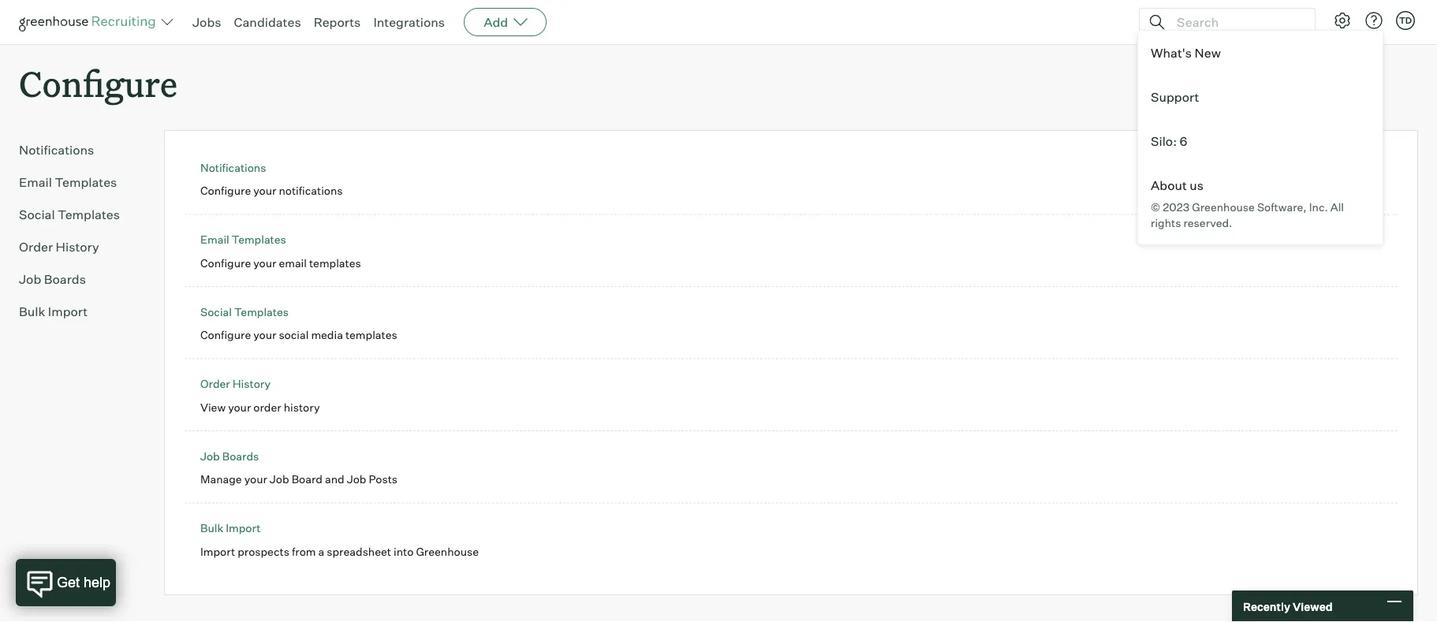 Task type: describe. For each thing, give the bounding box(es) containing it.
0 vertical spatial email templates
[[19, 175, 117, 190]]

all
[[1331, 200, 1345, 214]]

notifications
[[279, 184, 343, 198]]

recently viewed
[[1244, 600, 1333, 614]]

a
[[318, 545, 324, 559]]

1 vertical spatial bulk
[[200, 522, 223, 536]]

td
[[1400, 15, 1412, 26]]

import prospects from a spreadsheet into greenhouse
[[200, 545, 479, 559]]

viewed
[[1293, 600, 1333, 614]]

0 vertical spatial import
[[48, 304, 88, 320]]

silo:
[[1151, 133, 1177, 149]]

reports link
[[314, 14, 361, 30]]

configure your social media templates
[[200, 328, 397, 342]]

media
[[311, 328, 343, 342]]

view your order history
[[200, 401, 320, 414]]

inc.
[[1310, 200, 1329, 214]]

us
[[1190, 178, 1204, 193]]

into
[[394, 545, 414, 559]]

candidates
[[234, 14, 301, 30]]

what's new
[[1151, 45, 1221, 61]]

email
[[279, 256, 307, 270]]

configure for notifications
[[200, 184, 251, 198]]

1 horizontal spatial boards
[[222, 450, 259, 463]]

order inside order history link
[[19, 239, 53, 255]]

and
[[325, 473, 345, 487]]

td button
[[1393, 8, 1419, 33]]

configure for social templates
[[200, 328, 251, 342]]

configure your notifications
[[200, 184, 343, 198]]

0 vertical spatial bulk import link
[[19, 302, 139, 321]]

greenhouse inside about us © 2023 greenhouse software, inc. all rights reserved.
[[1192, 200, 1255, 214]]

1 vertical spatial email templates link
[[200, 233, 286, 247]]

Search text field
[[1173, 11, 1301, 34]]

1 vertical spatial order history
[[200, 377, 271, 391]]

silo: 6 link
[[1139, 119, 1383, 163]]

0 vertical spatial notifications link
[[19, 141, 139, 160]]

support link
[[1139, 75, 1383, 119]]

1 horizontal spatial bulk import
[[200, 522, 261, 536]]

your for order
[[228, 401, 251, 414]]

0 vertical spatial social
[[19, 207, 55, 223]]

1 vertical spatial job boards link
[[200, 450, 259, 463]]

order
[[254, 401, 281, 414]]

©
[[1151, 200, 1161, 214]]

configure your email templates
[[200, 256, 361, 270]]

1 vertical spatial templates
[[346, 328, 397, 342]]



Task type: vqa. For each thing, say whether or not it's contained in the screenshot.
right Order History
yes



Task type: locate. For each thing, give the bounding box(es) containing it.
1 vertical spatial order
[[200, 377, 230, 391]]

import
[[48, 304, 88, 320], [226, 522, 261, 536], [200, 545, 235, 559]]

1 horizontal spatial order history link
[[200, 377, 271, 391]]

0 vertical spatial boards
[[44, 272, 86, 287]]

1 vertical spatial notifications link
[[200, 161, 266, 175]]

0 horizontal spatial email
[[19, 175, 52, 190]]

integrations link
[[374, 14, 445, 30]]

history
[[56, 239, 99, 255], [233, 377, 271, 391]]

social templates link
[[19, 205, 139, 224], [200, 305, 289, 319]]

1 vertical spatial social templates link
[[200, 305, 289, 319]]

1 horizontal spatial job boards
[[200, 450, 259, 463]]

0 vertical spatial job boards
[[19, 272, 86, 287]]

0 vertical spatial order history
[[19, 239, 99, 255]]

boards
[[44, 272, 86, 287], [222, 450, 259, 463]]

email templates
[[19, 175, 117, 190], [200, 233, 286, 247]]

your left the email
[[253, 256, 276, 270]]

1 horizontal spatial email templates link
[[200, 233, 286, 247]]

social
[[279, 328, 309, 342]]

1 vertical spatial social templates
[[200, 305, 289, 319]]

1 horizontal spatial greenhouse
[[1192, 200, 1255, 214]]

0 vertical spatial greenhouse
[[1192, 200, 1255, 214]]

candidates link
[[234, 14, 301, 30]]

job boards link
[[19, 270, 139, 289], [200, 450, 259, 463]]

new
[[1195, 45, 1221, 61]]

1 vertical spatial order history link
[[200, 377, 271, 391]]

1 horizontal spatial order
[[200, 377, 230, 391]]

support
[[1151, 89, 1200, 105]]

posts
[[369, 473, 398, 487]]

1 horizontal spatial email
[[200, 233, 229, 247]]

1 vertical spatial bulk import link
[[200, 522, 261, 536]]

your left notifications
[[253, 184, 276, 198]]

0 horizontal spatial job boards link
[[19, 270, 139, 289]]

0 horizontal spatial boards
[[44, 272, 86, 287]]

your for social
[[253, 328, 276, 342]]

about us © 2023 greenhouse software, inc. all rights reserved.
[[1151, 178, 1345, 230]]

bulk import
[[19, 304, 88, 320], [200, 522, 261, 536]]

0 vertical spatial order
[[19, 239, 53, 255]]

reserved.
[[1184, 216, 1233, 230]]

1 horizontal spatial email templates
[[200, 233, 286, 247]]

add
[[484, 14, 508, 30]]

0 horizontal spatial social templates link
[[19, 205, 139, 224]]

job
[[19, 272, 41, 287], [200, 450, 220, 463], [270, 473, 289, 487], [347, 473, 366, 487]]

order history inside order history link
[[19, 239, 99, 255]]

your right manage
[[244, 473, 267, 487]]

configure for email templates
[[200, 256, 251, 270]]

silo: 6
[[1151, 133, 1188, 149]]

order
[[19, 239, 53, 255], [200, 377, 230, 391]]

0 horizontal spatial greenhouse
[[416, 545, 479, 559]]

history
[[284, 401, 320, 414]]

about
[[1151, 178, 1187, 193]]

0 horizontal spatial email templates link
[[19, 173, 139, 192]]

0 horizontal spatial notifications link
[[19, 141, 139, 160]]

bulk import link
[[19, 302, 139, 321], [200, 522, 261, 536]]

0 horizontal spatial email templates
[[19, 175, 117, 190]]

integrations
[[374, 14, 445, 30]]

0 horizontal spatial social
[[19, 207, 55, 223]]

what's
[[1151, 45, 1192, 61]]

0 horizontal spatial notifications
[[19, 142, 94, 158]]

0 horizontal spatial bulk import
[[19, 304, 88, 320]]

manage your job board and job posts
[[200, 473, 398, 487]]

greenhouse
[[1192, 200, 1255, 214], [416, 545, 479, 559]]

1 vertical spatial email
[[200, 233, 229, 247]]

recently
[[1244, 600, 1291, 614]]

your for email
[[253, 256, 276, 270]]

jobs link
[[193, 14, 221, 30]]

order history link
[[19, 238, 139, 257], [200, 377, 271, 391]]

1 vertical spatial notifications
[[200, 161, 266, 175]]

software,
[[1258, 200, 1307, 214]]

2 vertical spatial import
[[200, 545, 235, 559]]

0 horizontal spatial order
[[19, 239, 53, 255]]

1 horizontal spatial history
[[233, 377, 271, 391]]

1 horizontal spatial notifications
[[200, 161, 266, 175]]

social templates
[[19, 207, 120, 223], [200, 305, 289, 319]]

0 horizontal spatial history
[[56, 239, 99, 255]]

0 vertical spatial social templates link
[[19, 205, 139, 224]]

notifications link
[[19, 141, 139, 160], [200, 161, 266, 175]]

td button
[[1397, 11, 1416, 30]]

spreadsheet
[[327, 545, 391, 559]]

1 vertical spatial greenhouse
[[416, 545, 479, 559]]

templates right media
[[346, 328, 397, 342]]

0 vertical spatial social templates
[[19, 207, 120, 223]]

0 vertical spatial bulk import
[[19, 304, 88, 320]]

greenhouse right into
[[416, 545, 479, 559]]

0 vertical spatial history
[[56, 239, 99, 255]]

0 horizontal spatial job boards
[[19, 272, 86, 287]]

6
[[1180, 133, 1188, 149]]

1 vertical spatial social
[[200, 305, 232, 319]]

templates
[[309, 256, 361, 270], [346, 328, 397, 342]]

1 horizontal spatial social
[[200, 305, 232, 319]]

view
[[200, 401, 226, 414]]

0 horizontal spatial bulk import link
[[19, 302, 139, 321]]

1 horizontal spatial order history
[[200, 377, 271, 391]]

bulk
[[19, 304, 45, 320], [200, 522, 223, 536]]

0 horizontal spatial bulk
[[19, 304, 45, 320]]

0 vertical spatial job boards link
[[19, 270, 139, 289]]

0 vertical spatial email
[[19, 175, 52, 190]]

reports
[[314, 14, 361, 30]]

1 horizontal spatial social templates
[[200, 305, 289, 319]]

your left social
[[253, 328, 276, 342]]

manage
[[200, 473, 242, 487]]

0 horizontal spatial order history
[[19, 239, 99, 255]]

rights
[[1151, 216, 1182, 230]]

1 vertical spatial bulk import
[[200, 522, 261, 536]]

configure
[[19, 60, 178, 107], [200, 184, 251, 198], [200, 256, 251, 270], [200, 328, 251, 342]]

0 vertical spatial notifications
[[19, 142, 94, 158]]

1 horizontal spatial social templates link
[[200, 305, 289, 319]]

0 horizontal spatial order history link
[[19, 238, 139, 257]]

your right view
[[228, 401, 251, 414]]

prospects
[[238, 545, 289, 559]]

your
[[253, 184, 276, 198], [253, 256, 276, 270], [253, 328, 276, 342], [228, 401, 251, 414], [244, 473, 267, 487]]

0 horizontal spatial social templates
[[19, 207, 120, 223]]

email
[[19, 175, 52, 190], [200, 233, 229, 247]]

1 vertical spatial email templates
[[200, 233, 286, 247]]

1 vertical spatial history
[[233, 377, 271, 391]]

greenhouse recruiting image
[[19, 13, 161, 32]]

email templates link
[[19, 173, 139, 192], [200, 233, 286, 247]]

2023
[[1163, 200, 1190, 214]]

1 vertical spatial boards
[[222, 450, 259, 463]]

job boards
[[19, 272, 86, 287], [200, 450, 259, 463]]

social
[[19, 207, 55, 223], [200, 305, 232, 319]]

1 vertical spatial import
[[226, 522, 261, 536]]

templates
[[55, 175, 117, 190], [58, 207, 120, 223], [232, 233, 286, 247], [234, 305, 289, 319]]

board
[[292, 473, 323, 487]]

0 vertical spatial email templates link
[[19, 173, 139, 192]]

about us menu item
[[1139, 163, 1383, 244]]

order history
[[19, 239, 99, 255], [200, 377, 271, 391]]

greenhouse up reserved.
[[1192, 200, 1255, 214]]

from
[[292, 545, 316, 559]]

1 horizontal spatial bulk
[[200, 522, 223, 536]]

templates right the email
[[309, 256, 361, 270]]

1 horizontal spatial bulk import link
[[200, 522, 261, 536]]

1 vertical spatial job boards
[[200, 450, 259, 463]]

0 vertical spatial bulk
[[19, 304, 45, 320]]

0 vertical spatial order history link
[[19, 238, 139, 257]]

1 horizontal spatial job boards link
[[200, 450, 259, 463]]

your for notifications
[[253, 184, 276, 198]]

add button
[[464, 8, 547, 36]]

0 vertical spatial templates
[[309, 256, 361, 270]]

jobs
[[193, 14, 221, 30]]

1 horizontal spatial notifications link
[[200, 161, 266, 175]]

configure image
[[1334, 11, 1352, 30]]

notifications
[[19, 142, 94, 158], [200, 161, 266, 175]]

your for job
[[244, 473, 267, 487]]



